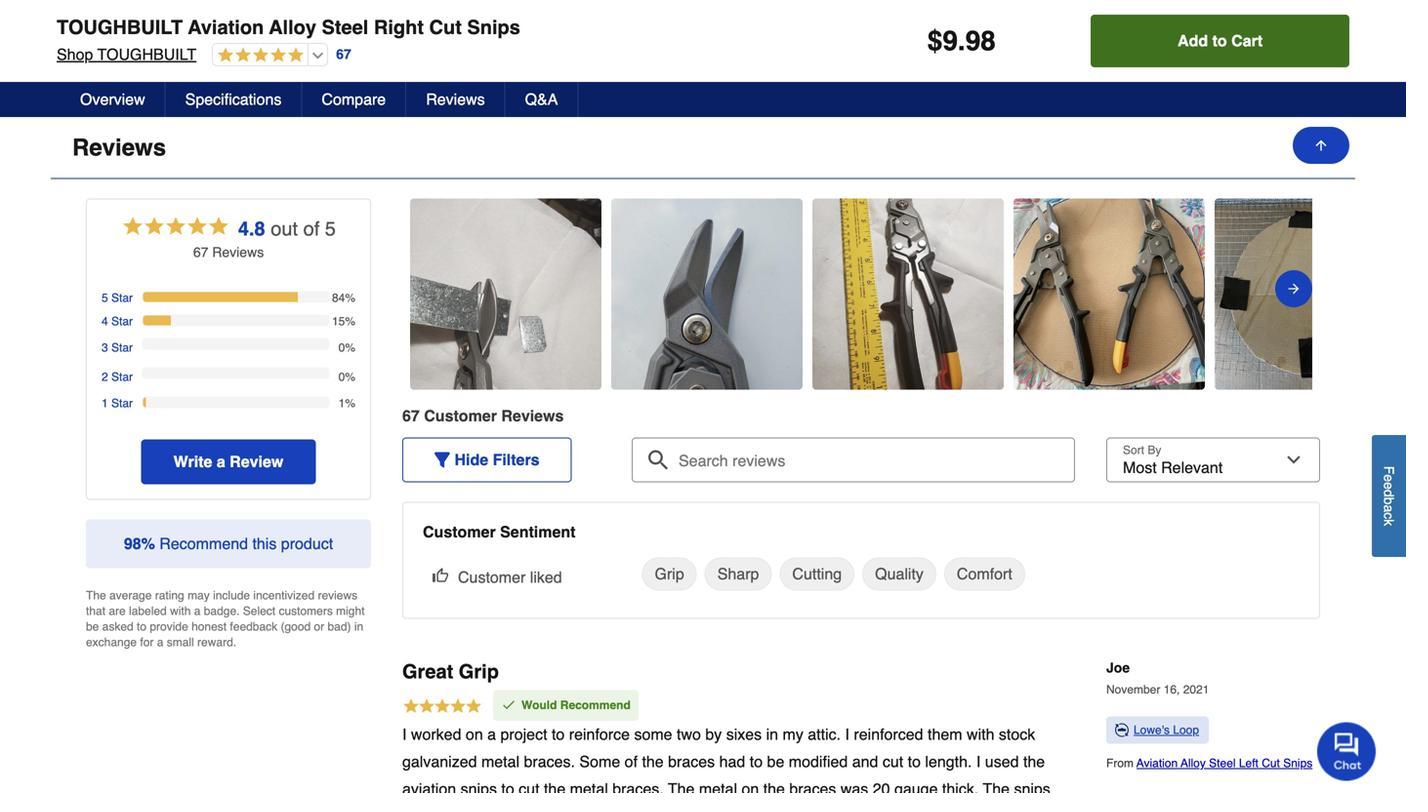 Task type: vqa. For each thing, say whether or not it's contained in the screenshot.
the bottom 5
yes



Task type: locate. For each thing, give the bounding box(es) containing it.
the down two
[[668, 781, 695, 794]]

1 horizontal spatial snips
[[1283, 757, 1313, 771]]

0% down 15%
[[339, 341, 355, 355]]

review down 4.8
[[212, 244, 257, 260]]

star right the 1
[[111, 397, 133, 410]]

the right used
[[1023, 753, 1045, 771]]

s
[[257, 244, 264, 260], [555, 407, 564, 425]]

1 vertical spatial cut
[[1262, 757, 1280, 771]]

e
[[1381, 475, 1397, 482], [1381, 482, 1397, 490]]

0 vertical spatial 4.8 stars image
[[213, 47, 304, 65]]

by
[[705, 726, 722, 744]]

to right had at the bottom right
[[750, 753, 763, 771]]

1 vertical spatial customer
[[423, 523, 496, 541]]

be down my
[[767, 753, 785, 771]]

metal
[[481, 753, 520, 771], [570, 781, 608, 794], [699, 781, 737, 794]]

specifications button
[[166, 82, 302, 117]]

1 vertical spatial steel
[[1209, 757, 1236, 771]]

67 for 67
[[336, 47, 351, 62]]

steel left the right
[[322, 16, 368, 39]]

lowe's loop
[[1134, 724, 1199, 738]]

1 vertical spatial s
[[555, 407, 564, 425]]

the
[[86, 589, 106, 603], [668, 781, 695, 794], [983, 781, 1010, 794]]

1 horizontal spatial cut
[[883, 753, 904, 771]]

0 horizontal spatial 5
[[102, 291, 108, 305]]

1 e from the top
[[1381, 475, 1397, 482]]

star for 3 star
[[111, 341, 133, 355]]

0 horizontal spatial on
[[466, 726, 483, 744]]

the down used
[[983, 781, 1010, 794]]

0 vertical spatial cut
[[883, 753, 904, 771]]

comfort button
[[944, 558, 1025, 591]]

cut up '20'
[[883, 753, 904, 771]]

lowes loop icon image
[[1114, 723, 1130, 739]]

a down may
[[194, 605, 201, 618]]

3
[[102, 341, 108, 355]]

1 horizontal spatial be
[[767, 753, 785, 771]]

0 vertical spatial s
[[257, 244, 264, 260]]

5 stars image
[[402, 698, 482, 719]]

1 vertical spatial 67
[[193, 244, 208, 260]]

steel left 'left'
[[1209, 757, 1236, 771]]

review inside button
[[230, 453, 284, 471]]

1 horizontal spatial steel
[[1209, 757, 1236, 771]]

aviation snips cutting image image
[[410, 284, 602, 304]]

1 horizontal spatial recommend
[[560, 699, 631, 713]]

0 vertical spatial review
[[212, 244, 257, 260]]

5 right out
[[325, 218, 336, 240]]

compare button
[[51, 40, 1355, 102], [302, 82, 406, 117]]

0 horizontal spatial alloy
[[269, 16, 316, 39]]

1 vertical spatial 5
[[102, 291, 108, 305]]

i
[[402, 726, 407, 744], [845, 726, 850, 744], [976, 753, 981, 771]]

star up 4 star
[[111, 291, 133, 305]]

2 horizontal spatial the
[[983, 781, 1010, 794]]

include
[[213, 589, 250, 603]]

1 horizontal spatial alloy
[[1181, 757, 1206, 771]]

customer down customer sentiment
[[458, 569, 526, 587]]

1 star
[[102, 397, 133, 410]]

0 horizontal spatial 98
[[124, 535, 141, 553]]

s up hide filters button
[[555, 407, 564, 425]]

aviation down the lowe's
[[1137, 757, 1178, 771]]

1 vertical spatial 0%
[[339, 370, 355, 384]]

0 vertical spatial braces
[[668, 753, 715, 771]]

0 horizontal spatial braces.
[[524, 753, 575, 771]]

1 vertical spatial braces.
[[613, 781, 664, 794]]

hide
[[455, 451, 488, 469]]

5 star
[[102, 291, 133, 305]]

0 vertical spatial be
[[86, 620, 99, 634]]

f e e d b a c k button
[[1372, 435, 1406, 557]]

1 horizontal spatial on
[[742, 781, 759, 794]]

sharp button
[[705, 558, 772, 591]]

from
[[1106, 757, 1134, 771]]

0 vertical spatial compare
[[72, 57, 174, 84]]

star right 2 on the left of page
[[111, 370, 133, 384]]

from aviation alloy steel left cut snips
[[1106, 757, 1313, 771]]

1 horizontal spatial aviation
[[1137, 757, 1178, 771]]

to right add
[[1213, 32, 1227, 50]]

star for 2 star
[[111, 370, 133, 384]]

67
[[336, 47, 351, 62], [193, 244, 208, 260], [402, 407, 420, 425]]

toughbuilt up overview button
[[97, 45, 196, 63]]

4.8 stars image left 4.8
[[121, 214, 231, 242]]

1 horizontal spatial uploaded image image
[[1215, 284, 1406, 304]]

with down rating
[[170, 605, 191, 618]]

0 horizontal spatial 67
[[193, 244, 208, 260]]

reviews down overview button
[[72, 134, 166, 161]]

of right out
[[303, 218, 320, 240]]

metal down had at the bottom right
[[699, 781, 737, 794]]

1 vertical spatial snips
[[1283, 757, 1313, 771]]

0 vertical spatial 5
[[325, 218, 336, 240]]

of right some
[[625, 753, 638, 771]]

0% up 1%
[[339, 370, 355, 384]]

1 vertical spatial recommend
[[560, 699, 631, 713]]

to
[[1213, 32, 1227, 50], [137, 620, 147, 634], [552, 726, 565, 744], [750, 753, 763, 771], [908, 753, 921, 771], [501, 781, 514, 794]]

chevron down image
[[1314, 61, 1334, 80]]

review up filters
[[501, 407, 555, 425]]

on right worked
[[466, 726, 483, 744]]

4.8 stars image
[[213, 47, 304, 65], [121, 214, 231, 242]]

0 horizontal spatial compare
[[72, 57, 174, 84]]

0 vertical spatial 98
[[966, 25, 996, 57]]

metal up snips
[[481, 753, 520, 771]]

snips
[[467, 16, 520, 39], [1283, 757, 1313, 771]]

steel for left
[[1209, 757, 1236, 771]]

to up the for
[[137, 620, 147, 634]]

cut for left
[[1262, 757, 1280, 771]]

1 vertical spatial aviation
[[1137, 757, 1178, 771]]

snips right 'left'
[[1283, 757, 1313, 771]]

the inside the average rating may include incentivized reviews that are labeled with a badge. select customers might be asked to provide honest feedback (good or bad) in exchange for a small reward.
[[86, 589, 106, 603]]

with up used
[[967, 726, 995, 744]]

c
[[1381, 513, 1397, 520]]

on
[[466, 726, 483, 744], [742, 781, 759, 794]]

write a review button
[[141, 440, 316, 485]]

aviation
[[188, 16, 264, 39], [1137, 757, 1178, 771]]

recommend up may
[[159, 535, 248, 553]]

filter image
[[435, 452, 450, 468]]

star right 4
[[111, 315, 133, 328]]

%
[[141, 535, 155, 553]]

1 star from the top
[[111, 291, 133, 305]]

2 0% from the top
[[339, 370, 355, 384]]

1 horizontal spatial with
[[967, 726, 995, 744]]

may
[[188, 589, 210, 603]]

0 horizontal spatial snips
[[467, 16, 520, 39]]

loop
[[1173, 724, 1199, 738]]

toughbuilt
[[57, 16, 183, 39], [97, 45, 196, 63]]

reviews
[[318, 589, 358, 603]]

a right the for
[[157, 636, 163, 650]]

compare down the right
[[322, 90, 386, 108]]

sharp
[[718, 565, 759, 583]]

2 vertical spatial review
[[230, 453, 284, 471]]

a left "project"
[[487, 726, 496, 744]]

reviews button
[[406, 82, 506, 117], [51, 117, 1355, 179]]

0 horizontal spatial with
[[170, 605, 191, 618]]

star
[[111, 291, 133, 305], [111, 315, 133, 328], [111, 341, 133, 355], [111, 370, 133, 384], [111, 397, 133, 410]]

reviews left q&a
[[426, 90, 485, 108]]

20
[[873, 781, 890, 794]]

liked
[[530, 569, 562, 587]]

arrow right image
[[1286, 277, 1302, 301]]

modified
[[789, 753, 848, 771]]

1 vertical spatial toughbuilt
[[97, 45, 196, 63]]

0 vertical spatial on
[[466, 726, 483, 744]]

joe november 16, 2021
[[1106, 660, 1209, 697]]

4 star from the top
[[111, 370, 133, 384]]

0 horizontal spatial be
[[86, 620, 99, 634]]

the up the that at bottom
[[86, 589, 106, 603]]

f
[[1381, 466, 1397, 475]]

2 star from the top
[[111, 315, 133, 328]]

1 vertical spatial with
[[967, 726, 995, 744]]

0 horizontal spatial of
[[303, 218, 320, 240]]

5 star from the top
[[111, 397, 133, 410]]

cut right snips
[[519, 781, 540, 794]]

badge.
[[204, 605, 240, 618]]

2 vertical spatial 67
[[402, 407, 420, 425]]

2 vertical spatial customer
[[458, 569, 526, 587]]

review right the write
[[230, 453, 284, 471]]

sixes
[[726, 726, 762, 744]]

2
[[102, 370, 108, 384]]

0 horizontal spatial in
[[354, 620, 363, 634]]

0 vertical spatial 67
[[336, 47, 351, 62]]

1 vertical spatial braces
[[789, 781, 836, 794]]

0 vertical spatial of
[[303, 218, 320, 240]]

compare
[[72, 57, 174, 84], [322, 90, 386, 108]]

attic.
[[808, 726, 841, 744]]

the
[[642, 753, 664, 771], [1023, 753, 1045, 771], [544, 781, 566, 794], [763, 781, 785, 794]]

i left used
[[976, 753, 981, 771]]

0 vertical spatial with
[[170, 605, 191, 618]]

1 horizontal spatial reviews
[[426, 90, 485, 108]]

reinforced
[[854, 726, 923, 744]]

toughbuilt up shop toughbuilt
[[57, 16, 183, 39]]

0 horizontal spatial steel
[[322, 16, 368, 39]]

be down the that at bottom
[[86, 620, 99, 634]]

3 star from the top
[[111, 341, 133, 355]]

0 horizontal spatial metal
[[481, 753, 520, 771]]

braces. down some
[[613, 781, 664, 794]]

67 inside 4.8 out of 5 67 review s
[[193, 244, 208, 260]]

snips for from aviation alloy steel left cut snips
[[1283, 757, 1313, 771]]

s down 4.8
[[257, 244, 264, 260]]

in
[[354, 620, 363, 634], [766, 726, 778, 744]]

braces. down "project"
[[524, 753, 575, 771]]

0 vertical spatial aviation
[[188, 16, 264, 39]]

sentiment
[[500, 523, 576, 541]]

hide filters button
[[402, 438, 572, 483]]

2 horizontal spatial 67
[[402, 407, 420, 425]]

2 horizontal spatial i
[[976, 753, 981, 771]]

alloy down loop
[[1181, 757, 1206, 771]]

recommend up reinforce
[[560, 699, 631, 713]]

1 horizontal spatial compare
[[322, 90, 386, 108]]

of inside 4.8 out of 5 67 review s
[[303, 218, 320, 240]]

rating
[[155, 589, 184, 603]]

grip button
[[642, 558, 697, 591]]

1 vertical spatial reviews
[[72, 134, 166, 161]]

1 horizontal spatial cut
[[1262, 757, 1280, 771]]

84%
[[332, 291, 355, 305]]

1 vertical spatial cut
[[519, 781, 540, 794]]

alloy up specifications button
[[269, 16, 316, 39]]

alloy for left
[[1181, 757, 1206, 771]]

of inside i worked on a project to reinforce some two by sixes in my attic. i reinforced them with stock galvanized metal braces. some of the braces had to be modified and cut to length. i used the aviation snips to cut the metal braces. the metal on the braces was 20 gauge thick. the sni
[[625, 753, 638, 771]]

customer
[[424, 407, 497, 425], [423, 523, 496, 541], [458, 569, 526, 587]]

1 vertical spatial of
[[625, 753, 638, 771]]

braces down modified
[[789, 781, 836, 794]]

e up d
[[1381, 475, 1397, 482]]

cut right the right
[[429, 16, 462, 39]]

to down would recommend
[[552, 726, 565, 744]]

cut
[[429, 16, 462, 39], [1262, 757, 1280, 771]]

reviews
[[426, 90, 485, 108], [72, 134, 166, 161]]

0 horizontal spatial reviews
[[72, 134, 166, 161]]

feedback
[[230, 620, 277, 634]]

Search reviews text field
[[640, 438, 1067, 471]]

aviation up specifications
[[188, 16, 264, 39]]

1 horizontal spatial the
[[668, 781, 695, 794]]

i worked on a project to reinforce some two by sixes in my attic. i reinforced them with stock galvanized metal braces. some of the braces had to be modified and cut to length. i used the aviation snips to cut the metal braces. the metal on the braces was 20 gauge thick. the sni
[[402, 726, 1064, 794]]

stock
[[999, 726, 1035, 744]]

great grip
[[402, 661, 499, 683]]

1 horizontal spatial metal
[[570, 781, 608, 794]]

braces
[[668, 753, 715, 771], [789, 781, 836, 794]]

0 horizontal spatial cut
[[429, 16, 462, 39]]

0 horizontal spatial recommend
[[159, 535, 248, 553]]

1 horizontal spatial in
[[766, 726, 778, 744]]

snips up q&a button
[[467, 16, 520, 39]]

1 horizontal spatial 5
[[325, 218, 336, 240]]

aviation snips blades image image
[[611, 284, 803, 304]]

in left my
[[766, 726, 778, 744]]

1 vertical spatial be
[[767, 753, 785, 771]]

some
[[634, 726, 672, 744]]

1 0% from the top
[[339, 341, 355, 355]]

98 right 9
[[966, 25, 996, 57]]

with inside i worked on a project to reinforce some two by sixes in my attic. i reinforced them with stock galvanized metal braces. some of the braces had to be modified and cut to length. i used the aviation snips to cut the metal braces. the metal on the braces was 20 gauge thick. the sni
[[967, 726, 995, 744]]

i right attic.
[[845, 726, 850, 744]]

0 horizontal spatial uploaded image image
[[1014, 284, 1205, 304]]

customers
[[279, 605, 333, 618]]

bad)
[[328, 620, 351, 634]]

for
[[140, 636, 154, 650]]

exchange
[[86, 636, 137, 650]]

5 up 4
[[102, 291, 108, 305]]

0 horizontal spatial s
[[257, 244, 264, 260]]

0 vertical spatial steel
[[322, 16, 368, 39]]

0 vertical spatial 0%
[[339, 341, 355, 355]]

customer up thumb up image
[[423, 523, 496, 541]]

0 vertical spatial snips
[[467, 16, 520, 39]]

customer up hide
[[424, 407, 497, 425]]

i left worked
[[402, 726, 407, 744]]

a right the write
[[217, 453, 225, 471]]

1 vertical spatial review
[[501, 407, 555, 425]]

1 vertical spatial alloy
[[1181, 757, 1206, 771]]

metal down some
[[570, 781, 608, 794]]

0 vertical spatial toughbuilt
[[57, 16, 183, 39]]

0 horizontal spatial the
[[86, 589, 106, 603]]

2 uploaded image image from the left
[[1215, 284, 1406, 304]]

compare up "overview"
[[72, 57, 174, 84]]

5
[[325, 218, 336, 240], [102, 291, 108, 305]]

aviation
[[402, 781, 456, 794]]

1 vertical spatial on
[[742, 781, 759, 794]]

e up b
[[1381, 482, 1397, 490]]

star right "3"
[[111, 341, 133, 355]]

1 vertical spatial compare
[[322, 90, 386, 108]]

cut right 'left'
[[1262, 757, 1280, 771]]

of
[[303, 218, 320, 240], [625, 753, 638, 771]]

uploaded image image
[[1014, 284, 1205, 304], [1215, 284, 1406, 304]]

1 horizontal spatial of
[[625, 753, 638, 771]]

overview
[[80, 90, 145, 108]]

98 up average
[[124, 535, 141, 553]]

braces.
[[524, 753, 575, 771], [613, 781, 664, 794]]

k
[[1381, 520, 1397, 526]]

aviation for from
[[1137, 757, 1178, 771]]

cutting button
[[780, 558, 855, 591]]

4.8 stars image down toughbuilt aviation alloy steel right cut snips
[[213, 47, 304, 65]]

braces down two
[[668, 753, 715, 771]]

in inside i worked on a project to reinforce some two by sixes in my attic. i reinforced them with stock galvanized metal braces. some of the braces had to be modified and cut to length. i used the aviation snips to cut the metal braces. the metal on the braces was 20 gauge thick. the sni
[[766, 726, 778, 744]]

0 vertical spatial in
[[354, 620, 363, 634]]

in down the might
[[354, 620, 363, 634]]

0 vertical spatial cut
[[429, 16, 462, 39]]

aviation for toughbuilt
[[188, 16, 264, 39]]

1 vertical spatial in
[[766, 726, 778, 744]]

a
[[217, 453, 225, 471], [1381, 505, 1397, 513], [194, 605, 201, 618], [157, 636, 163, 650], [487, 726, 496, 744]]

on down had at the bottom right
[[742, 781, 759, 794]]

right
[[374, 16, 424, 39]]

16,
[[1164, 683, 1180, 697]]

cut for right
[[429, 16, 462, 39]]



Task type: describe. For each thing, give the bounding box(es) containing it.
reward.
[[197, 636, 236, 650]]

incentivized
[[253, 589, 315, 603]]

my
[[783, 726, 804, 744]]

and
[[852, 753, 878, 771]]

9
[[943, 25, 958, 57]]

write a review
[[174, 453, 284, 471]]

gauge
[[895, 781, 938, 794]]

had
[[719, 753, 745, 771]]

add
[[1178, 32, 1208, 50]]

two
[[677, 726, 701, 744]]

0 vertical spatial customer
[[424, 407, 497, 425]]

specifications
[[185, 90, 282, 108]]

customer sentiment
[[423, 523, 576, 541]]

lowe's
[[1134, 724, 1170, 738]]

customer for customer sentiment
[[423, 523, 496, 541]]

snips
[[461, 781, 497, 794]]

them
[[928, 726, 962, 744]]

star for 1 star
[[111, 397, 133, 410]]

comfort
[[957, 565, 1013, 583]]

1 horizontal spatial braces
[[789, 781, 836, 794]]

0 vertical spatial recommend
[[159, 535, 248, 553]]

0 horizontal spatial braces
[[668, 753, 715, 771]]

product
[[281, 535, 333, 553]]

3 star
[[102, 341, 133, 355]]

alloy for right
[[269, 16, 316, 39]]

reinforce
[[569, 726, 630, 744]]

grip
[[459, 661, 499, 683]]

a inside i worked on a project to reinforce some two by sixes in my attic. i reinforced them with stock galvanized metal braces. some of the braces had to be modified and cut to length. i used the aviation snips to cut the metal braces. the metal on the braces was 20 gauge thick. the sni
[[487, 726, 496, 744]]

0 vertical spatial braces.
[[524, 753, 575, 771]]

review inside 4.8 out of 5 67 review s
[[212, 244, 257, 260]]

aviation alloy steel left cut snips link
[[1137, 757, 1313, 771]]

average
[[109, 589, 152, 603]]

(good
[[281, 620, 311, 634]]

chevron up image
[[1314, 138, 1334, 158]]

chat invite button image
[[1317, 722, 1377, 782]]

1 uploaded image image from the left
[[1014, 284, 1205, 304]]

shop
[[57, 45, 93, 63]]

4
[[102, 315, 108, 328]]

1%
[[339, 397, 355, 410]]

$ 9 . 98
[[928, 25, 996, 57]]

be inside the average rating may include incentivized reviews that are labeled with a badge. select customers might be asked to provide honest feedback (good or bad) in exchange for a small reward.
[[86, 620, 99, 634]]

checkmark image
[[501, 698, 517, 713]]

customer for customer liked
[[458, 569, 526, 587]]

1 horizontal spatial 98
[[966, 25, 996, 57]]

2 horizontal spatial metal
[[699, 781, 737, 794]]

galvanized
[[402, 753, 477, 771]]

left
[[1239, 757, 1259, 771]]

1 horizontal spatial i
[[845, 726, 850, 744]]

add to cart button
[[1091, 15, 1350, 67]]

be inside i worked on a project to reinforce some two by sixes in my attic. i reinforced them with stock galvanized metal braces. some of the braces had to be modified and cut to length. i used the aviation snips to cut the metal braces. the metal on the braces was 20 gauge thick. the sni
[[767, 753, 785, 771]]

1 horizontal spatial braces.
[[613, 781, 664, 794]]

cart
[[1232, 32, 1263, 50]]

select
[[243, 605, 276, 618]]

asked
[[102, 620, 134, 634]]

s inside 4.8 out of 5 67 review s
[[257, 244, 264, 260]]

15%
[[332, 315, 355, 328]]

provide
[[150, 620, 188, 634]]

to right snips
[[501, 781, 514, 794]]

might
[[336, 605, 365, 618]]

1 vertical spatial 4.8 stars image
[[121, 214, 231, 242]]

0 horizontal spatial i
[[402, 726, 407, 744]]

1 vertical spatial 98
[[124, 535, 141, 553]]

this
[[252, 535, 277, 553]]

with inside the average rating may include incentivized reviews that are labeled with a badge. select customers might be asked to provide honest feedback (good or bad) in exchange for a small reward.
[[170, 605, 191, 618]]

customer liked
[[458, 569, 562, 587]]

would
[[521, 699, 557, 713]]

.
[[958, 25, 966, 57]]

a up k
[[1381, 505, 1397, 513]]

was
[[841, 781, 868, 794]]

to up gauge
[[908, 753, 921, 771]]

the down my
[[763, 781, 785, 794]]

67 for 67 customer review s
[[402, 407, 420, 425]]

thumb up image
[[433, 568, 448, 583]]

5 inside 4.8 out of 5 67 review s
[[325, 218, 336, 240]]

hide filters
[[455, 451, 540, 469]]

the average rating may include incentivized reviews that are labeled with a badge. select customers might be asked to provide honest feedback (good or bad) in exchange for a small reward.
[[86, 589, 365, 650]]

out
[[271, 218, 298, 240]]

0% for 3 star
[[339, 341, 355, 355]]

cutting
[[792, 565, 842, 583]]

small
[[167, 636, 194, 650]]

d
[[1381, 490, 1397, 498]]

in inside the average rating may include incentivized reviews that are labeled with a badge. select customers might be asked to provide honest feedback (good or bad) in exchange for a small reward.
[[354, 620, 363, 634]]

november
[[1106, 683, 1161, 697]]

1
[[102, 397, 108, 410]]

the down "project"
[[544, 781, 566, 794]]

0 vertical spatial reviews
[[426, 90, 485, 108]]

review for 67 customer review s
[[501, 407, 555, 425]]

some
[[580, 753, 620, 771]]

worked
[[411, 726, 461, 744]]

used
[[985, 753, 1019, 771]]

2021
[[1183, 683, 1209, 697]]

honest
[[191, 620, 227, 634]]

1 horizontal spatial s
[[555, 407, 564, 425]]

or
[[314, 620, 324, 634]]

0 horizontal spatial cut
[[519, 781, 540, 794]]

labeled
[[129, 605, 167, 618]]

2 e from the top
[[1381, 482, 1397, 490]]

quality
[[875, 565, 924, 583]]

to inside the average rating may include incentivized reviews that are labeled with a badge. select customers might be asked to provide honest feedback (good or bad) in exchange for a small reward.
[[137, 620, 147, 634]]

arrow up image
[[1313, 138, 1329, 153]]

star for 5 star
[[111, 291, 133, 305]]

to inside button
[[1213, 32, 1227, 50]]

$
[[928, 25, 943, 57]]

steel for right
[[322, 16, 368, 39]]

aviation snips size image image
[[813, 284, 1004, 304]]

star for 4 star
[[111, 315, 133, 328]]

grip
[[655, 565, 684, 583]]

q&a
[[525, 90, 558, 108]]

snips for toughbuilt aviation alloy steel right cut snips
[[467, 16, 520, 39]]

2 star
[[102, 370, 133, 384]]

0% for 2 star
[[339, 370, 355, 384]]

shop toughbuilt
[[57, 45, 196, 63]]

67 customer review s
[[402, 407, 564, 425]]

that
[[86, 605, 105, 618]]

the down some
[[642, 753, 664, 771]]

4.8 out of 5 67 review s
[[193, 218, 336, 260]]

review for write a review
[[230, 453, 284, 471]]

are
[[109, 605, 126, 618]]



